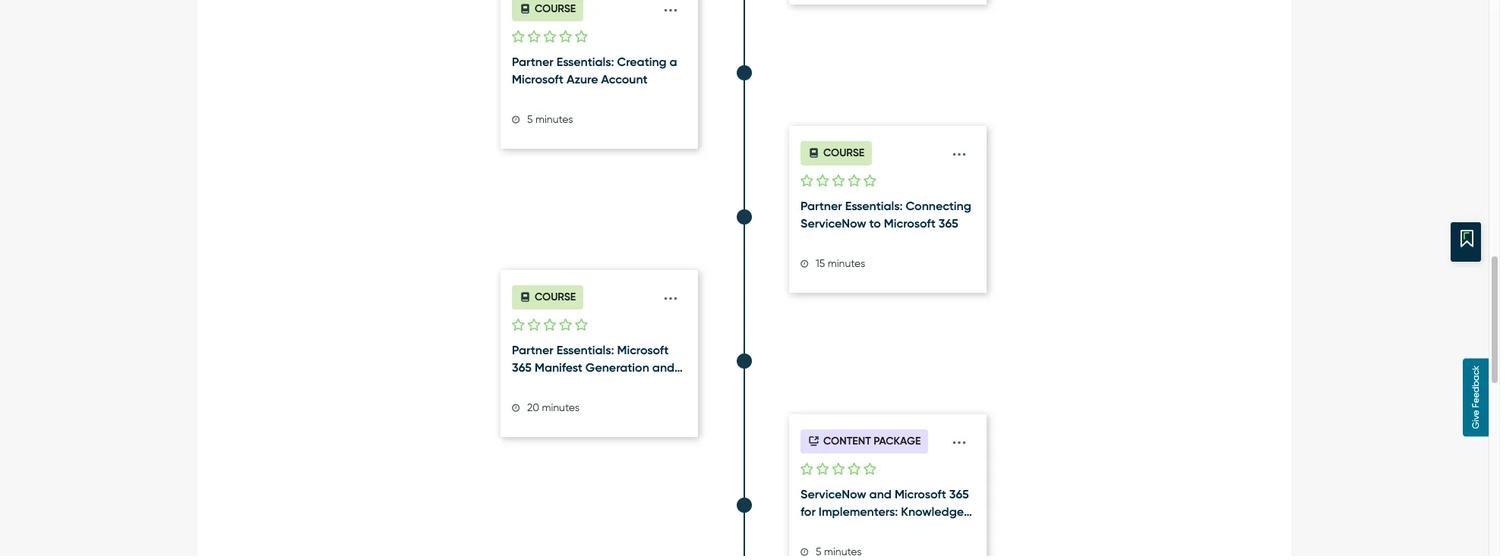 Task type: describe. For each thing, give the bounding box(es) containing it.
partner essentials: creating a microsoft azure account link
[[512, 54, 687, 89]]

course rating - read only slider for manifest
[[512, 318, 588, 335]]

course for partner essentials: connecting servicenow to microsoft 365
[[824, 147, 865, 160]]

2 vertical spatial clock o image
[[801, 548, 810, 557]]

15
[[816, 257, 825, 269]]

implementers:
[[819, 505, 898, 519]]

servicenow and microsoft 365 for implementers: knowledge check
[[801, 488, 969, 537]]

partner for partner essentials: creating a microsoft azure account
[[512, 55, 554, 69]]

partner essentials: connecting servicenow to microsoft 365
[[801, 199, 972, 231]]

servicenow inside servicenow and microsoft 365 for implementers: knowledge check
[[801, 488, 867, 502]]

microsoft inside partner essentials: creating a microsoft azure account
[[512, 72, 564, 86]]

course for partner essentials: creating a microsoft azure account
[[535, 3, 576, 15]]

... button for servicenow and microsoft 365 for implementers: knowledge check
[[948, 425, 972, 454]]

partner essentials: creating a microsoft azure account
[[512, 55, 678, 86]]

... for partner essentials: connecting servicenow to microsoft 365
[[952, 136, 967, 161]]

azure
[[567, 72, 598, 86]]

manifest
[[535, 361, 583, 375]]

course rating - read only slider for microsoft
[[512, 29, 588, 46]]

365 for servicenow and microsoft 365 for implementers: knowledge check
[[950, 488, 969, 502]]

servicenow inside partner essentials: connecting servicenow to microsoft 365
[[801, 216, 867, 231]]

check
[[801, 522, 837, 537]]

course rating - read only slider for for
[[801, 462, 877, 479]]

partner for partner essentials: microsoft 365 manifest generation and upload
[[512, 343, 554, 358]]

and inside servicenow and microsoft 365 for implementers: knowledge check
[[870, 488, 892, 502]]

generation
[[586, 361, 650, 375]]

and inside "partner essentials: microsoft 365 manifest generation and upload"
[[653, 361, 675, 375]]

15 minutes
[[813, 257, 866, 269]]

course for partner essentials: microsoft 365 manifest generation and upload
[[535, 291, 576, 304]]

partner essentials: microsoft 365 manifest generation and upload link
[[512, 343, 687, 392]]

microsoft inside partner essentials: connecting servicenow to microsoft 365
[[884, 216, 936, 231]]

partner for partner essentials: connecting servicenow to microsoft 365
[[801, 199, 842, 213]]



Task type: vqa. For each thing, say whether or not it's contained in the screenshot.
topmost Essentials:
yes



Task type: locate. For each thing, give the bounding box(es) containing it.
365 for partner essentials: microsoft 365 manifest generation and upload
[[512, 361, 532, 375]]

to
[[870, 216, 881, 231]]

0 vertical spatial minutes
[[536, 113, 573, 125]]

course up partner essentials: creating a microsoft azure account on the top left
[[535, 3, 576, 15]]

partner inside partner essentials: creating a microsoft azure account
[[512, 55, 554, 69]]

2 vertical spatial 365
[[950, 488, 969, 502]]

clock o image for partner essentials: creating a microsoft azure account
[[512, 115, 521, 124]]

microsoft down connecting
[[884, 216, 936, 231]]

clock o image left 5
[[512, 115, 521, 124]]

clock o image down check
[[801, 548, 810, 557]]

servicenow
[[801, 216, 867, 231], [801, 488, 867, 502]]

minutes for microsoft
[[536, 113, 573, 125]]

for
[[801, 505, 816, 519]]

0 vertical spatial servicenow
[[801, 216, 867, 231]]

... for servicenow and microsoft 365 for implementers: knowledge check
[[952, 425, 967, 450]]

connecting
[[906, 199, 972, 213]]

0 vertical spatial and
[[653, 361, 675, 375]]

0 vertical spatial clock o image
[[512, 115, 521, 124]]

clock o image
[[512, 115, 521, 124], [801, 259, 810, 268], [801, 548, 810, 557]]

course rating - read only slider for to
[[801, 173, 877, 191]]

365 up knowledge
[[950, 488, 969, 502]]

0 vertical spatial ... button
[[659, 280, 683, 310]]

minutes for to
[[828, 257, 866, 269]]

microsoft
[[512, 72, 564, 86], [884, 216, 936, 231], [617, 343, 669, 358], [895, 488, 947, 502]]

content package
[[824, 436, 921, 449]]

... button
[[948, 136, 972, 165]]

partner inside "partner essentials: microsoft 365 manifest generation and upload"
[[512, 343, 554, 358]]

...
[[952, 136, 967, 161], [664, 280, 678, 305], [952, 425, 967, 450]]

partner up 5
[[512, 55, 554, 69]]

2 vertical spatial partner
[[512, 343, 554, 358]]

365 inside servicenow and microsoft 365 for implementers: knowledge check
[[950, 488, 969, 502]]

upload
[[512, 378, 553, 392]]

and
[[653, 361, 675, 375], [870, 488, 892, 502]]

course up manifest
[[535, 291, 576, 304]]

1 vertical spatial ... button
[[948, 425, 972, 454]]

minutes right 20
[[542, 401, 580, 414]]

knowledge
[[901, 505, 964, 519]]

course rating - read only slider up manifest
[[512, 318, 588, 335]]

course
[[535, 3, 576, 15], [824, 147, 865, 160], [535, 291, 576, 304]]

creating
[[617, 55, 667, 69]]

0 vertical spatial course
[[535, 3, 576, 15]]

0 horizontal spatial and
[[653, 361, 675, 375]]

clock o image for partner essentials: connecting servicenow to microsoft 365
[[801, 259, 810, 268]]

a
[[670, 55, 678, 69]]

servicenow up the 15 minutes
[[801, 216, 867, 231]]

2 vertical spatial essentials:
[[557, 343, 614, 358]]

course rating - read only slider up azure
[[512, 29, 588, 46]]

5 minutes
[[525, 113, 573, 125]]

1 vertical spatial partner
[[801, 199, 842, 213]]

minutes right 5
[[536, 113, 573, 125]]

minutes for manifest
[[542, 401, 580, 414]]

1 vertical spatial essentials:
[[845, 199, 903, 213]]

... inside dropdown button
[[952, 136, 967, 161]]

partner up 15
[[801, 199, 842, 213]]

essentials: inside partner essentials: creating a microsoft azure account
[[557, 55, 614, 69]]

2 servicenow from the top
[[801, 488, 867, 502]]

clock o image
[[512, 404, 521, 413]]

microsoft up generation
[[617, 343, 669, 358]]

account
[[601, 72, 648, 86]]

0 vertical spatial ...
[[952, 136, 967, 161]]

clock o image left 15
[[801, 259, 810, 268]]

partner
[[512, 55, 554, 69], [801, 199, 842, 213], [512, 343, 554, 358]]

course rating - read only slider
[[512, 29, 588, 46], [801, 173, 877, 191], [512, 318, 588, 335], [801, 462, 877, 479]]

1 vertical spatial and
[[870, 488, 892, 502]]

essentials: inside partner essentials: connecting servicenow to microsoft 365
[[845, 199, 903, 213]]

servicenow and microsoft 365 for implementers: knowledge check link
[[801, 487, 976, 537]]

essentials: up to
[[845, 199, 903, 213]]

microsoft up knowledge
[[895, 488, 947, 502]]

20 minutes
[[525, 401, 580, 414]]

essentials: inside "partner essentials: microsoft 365 manifest generation and upload"
[[557, 343, 614, 358]]

0 vertical spatial partner
[[512, 55, 554, 69]]

365 down connecting
[[939, 216, 959, 231]]

essentials: for generation
[[557, 343, 614, 358]]

partner essentials: microsoft 365 manifest generation and upload
[[512, 343, 675, 392]]

essentials: up azure
[[557, 55, 614, 69]]

essentials:
[[557, 55, 614, 69], [845, 199, 903, 213], [557, 343, 614, 358]]

and right generation
[[653, 361, 675, 375]]

20
[[527, 401, 540, 414]]

... button for partner essentials: microsoft 365 manifest generation and upload
[[659, 280, 683, 310]]

0 vertical spatial essentials:
[[557, 55, 614, 69]]

essentials: for azure
[[557, 55, 614, 69]]

365 inside partner essentials: connecting servicenow to microsoft 365
[[939, 216, 959, 231]]

essentials: up manifest
[[557, 343, 614, 358]]

partner essentials: connecting servicenow to microsoft 365 link
[[801, 198, 976, 233]]

course up partner essentials: connecting servicenow to microsoft 365
[[824, 147, 865, 160]]

1 vertical spatial servicenow
[[801, 488, 867, 502]]

servicenow up implementers:
[[801, 488, 867, 502]]

365
[[939, 216, 959, 231], [512, 361, 532, 375], [950, 488, 969, 502]]

minutes right 15
[[828, 257, 866, 269]]

2 vertical spatial course
[[535, 291, 576, 304]]

microsoft up 5
[[512, 72, 564, 86]]

microsoft inside servicenow and microsoft 365 for implementers: knowledge check
[[895, 488, 947, 502]]

course rating - read only slider down the content
[[801, 462, 877, 479]]

microsoft inside "partner essentials: microsoft 365 manifest generation and upload"
[[617, 343, 669, 358]]

1 vertical spatial 365
[[512, 361, 532, 375]]

content
[[824, 436, 871, 449]]

1 vertical spatial clock o image
[[801, 259, 810, 268]]

course rating - read only slider up to
[[801, 173, 877, 191]]

and up implementers:
[[870, 488, 892, 502]]

365 inside "partner essentials: microsoft 365 manifest generation and upload"
[[512, 361, 532, 375]]

0 vertical spatial 365
[[939, 216, 959, 231]]

1 horizontal spatial ... button
[[948, 425, 972, 454]]

partner inside partner essentials: connecting servicenow to microsoft 365
[[801, 199, 842, 213]]

1 vertical spatial minutes
[[828, 257, 866, 269]]

package
[[874, 436, 921, 449]]

essentials: for microsoft
[[845, 199, 903, 213]]

1 vertical spatial ...
[[664, 280, 678, 305]]

partner up manifest
[[512, 343, 554, 358]]

1 vertical spatial course
[[824, 147, 865, 160]]

5
[[527, 113, 533, 125]]

2 vertical spatial minutes
[[542, 401, 580, 414]]

None checkbox
[[544, 30, 556, 44], [817, 175, 829, 188], [848, 175, 861, 188], [544, 319, 556, 333], [575, 319, 588, 333], [832, 463, 845, 477], [864, 463, 877, 477], [544, 30, 556, 44], [817, 175, 829, 188], [848, 175, 861, 188], [544, 319, 556, 333], [575, 319, 588, 333], [832, 463, 845, 477], [864, 463, 877, 477]]

365 up the upload
[[512, 361, 532, 375]]

1 servicenow from the top
[[801, 216, 867, 231]]

... for partner essentials: microsoft 365 manifest generation and upload
[[664, 280, 678, 305]]

minutes
[[536, 113, 573, 125], [828, 257, 866, 269], [542, 401, 580, 414]]

0 horizontal spatial ... button
[[659, 280, 683, 310]]

... button
[[659, 280, 683, 310], [948, 425, 972, 454]]

None checkbox
[[512, 30, 525, 44], [528, 30, 541, 44], [559, 30, 572, 44], [575, 30, 588, 44], [801, 175, 814, 188], [832, 175, 845, 188], [864, 175, 877, 188], [512, 319, 525, 333], [528, 319, 541, 333], [559, 319, 572, 333], [801, 463, 814, 477], [817, 463, 829, 477], [848, 463, 861, 477], [512, 30, 525, 44], [528, 30, 541, 44], [559, 30, 572, 44], [575, 30, 588, 44], [801, 175, 814, 188], [832, 175, 845, 188], [864, 175, 877, 188], [512, 319, 525, 333], [528, 319, 541, 333], [559, 319, 572, 333], [801, 463, 814, 477], [817, 463, 829, 477], [848, 463, 861, 477]]

2 vertical spatial ...
[[952, 425, 967, 450]]

1 horizontal spatial and
[[870, 488, 892, 502]]



